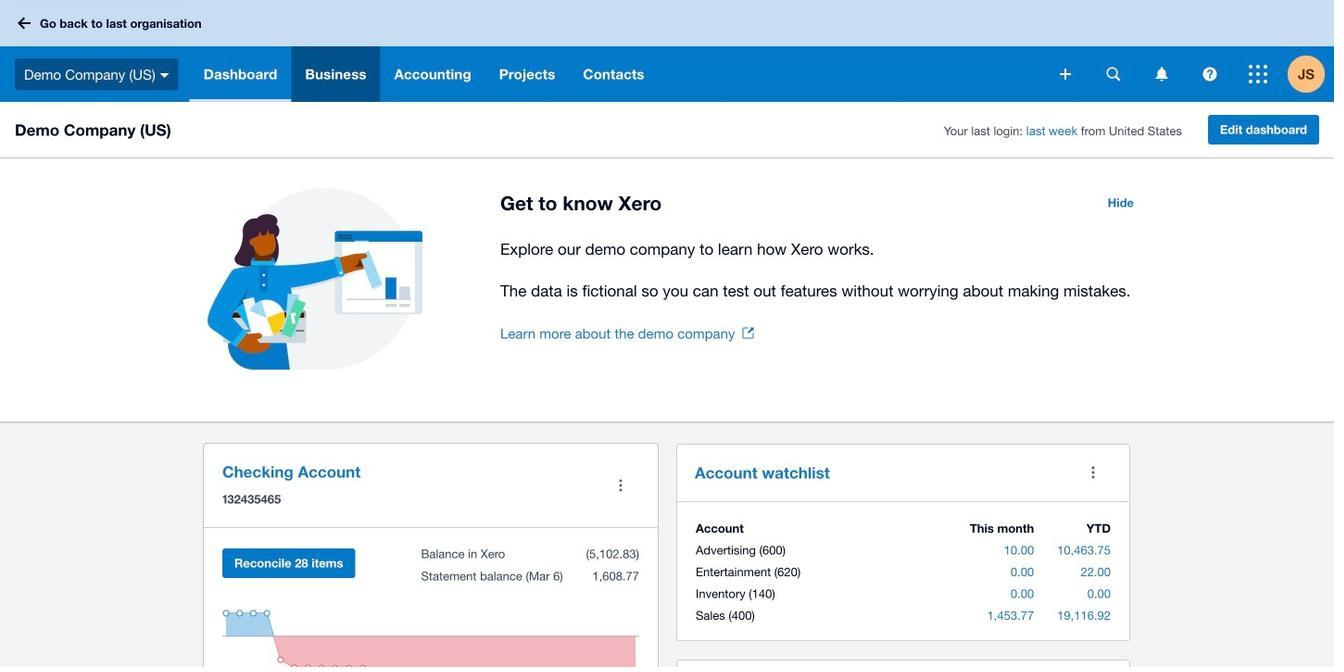 Task type: vqa. For each thing, say whether or not it's contained in the screenshot.
svg icon
yes



Task type: describe. For each thing, give the bounding box(es) containing it.
manage menu toggle image
[[603, 467, 640, 504]]

2 horizontal spatial svg image
[[1250, 65, 1268, 83]]



Task type: locate. For each thing, give the bounding box(es) containing it.
1 horizontal spatial svg image
[[1107, 67, 1121, 81]]

0 horizontal spatial svg image
[[160, 73, 169, 78]]

svg image
[[18, 17, 31, 29], [1157, 67, 1169, 81], [1204, 67, 1218, 81], [1061, 69, 1072, 80]]

banner
[[0, 0, 1335, 102]]

intro banner body element
[[501, 236, 1146, 304]]

svg image
[[1250, 65, 1268, 83], [1107, 67, 1121, 81], [160, 73, 169, 78]]



